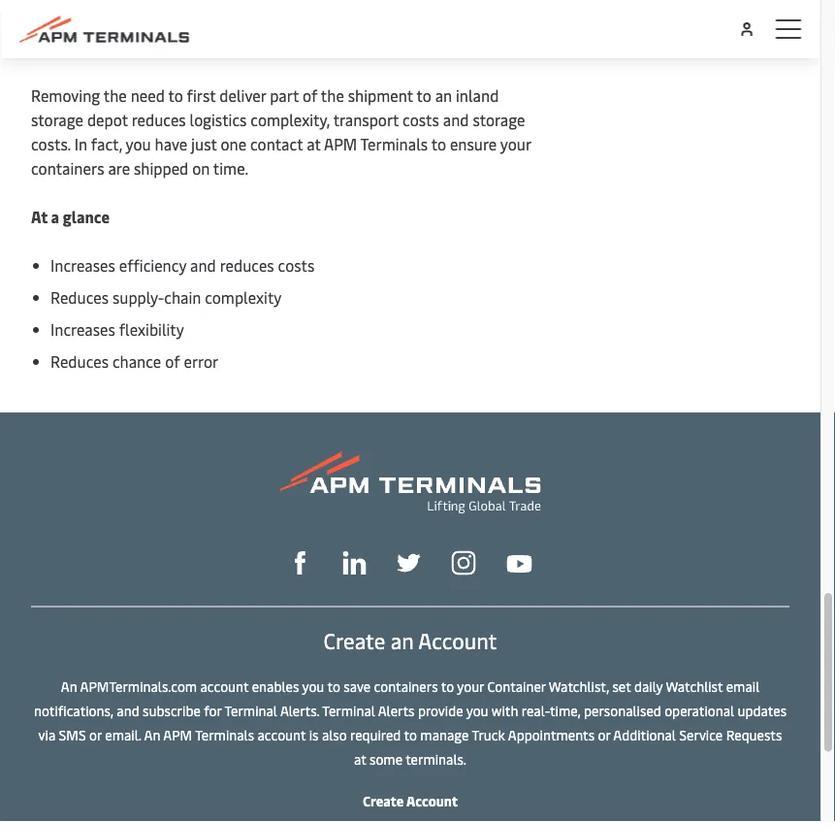 Task type: vqa. For each thing, say whether or not it's contained in the screenshot.
view
no



Task type: describe. For each thing, give the bounding box(es) containing it.
container
[[488, 677, 546, 695]]

increases efficiency and reduces costs
[[50, 255, 315, 276]]

instagram link
[[452, 548, 476, 575]]

truck
[[472, 725, 505, 744]]

part
[[270, 85, 299, 106]]

create account
[[363, 791, 458, 810]]

to left 'first'
[[168, 85, 183, 106]]

0 vertical spatial an
[[61, 677, 77, 695]]

email.
[[105, 725, 141, 744]]

reduces for reduces supply-chain complexity
[[50, 287, 109, 308]]

to left save
[[328, 677, 341, 695]]

apmt footer logo image
[[280, 451, 541, 513]]

0 horizontal spatial of
[[165, 351, 180, 372]]

linkedin image
[[343, 551, 366, 575]]

1 storage from the left
[[31, 109, 83, 130]]

at inside removing the need to first deliver part of the shipment to an inland storage depot reduces logistics complexity, transport costs and storage costs. in fact, you have just one contact at apm terminals to ensure your containers are shipped on time.
[[307, 133, 321, 154]]

for
[[204, 701, 222, 720]]

shipment
[[348, 85, 413, 106]]

0 horizontal spatial account
[[200, 677, 249, 695]]

at
[[31, 206, 48, 227]]

fill 44 link
[[397, 549, 421, 575]]

is
[[309, 725, 319, 744]]

1 terminal from the left
[[225, 701, 278, 720]]

supply-
[[113, 287, 164, 308]]

to right shipment
[[417, 85, 432, 106]]

1 horizontal spatial account
[[258, 725, 306, 744]]

1 vertical spatial an
[[391, 625, 414, 654]]

you for enables
[[467, 701, 489, 720]]

flexibility
[[119, 319, 184, 340]]

1 vertical spatial costs
[[278, 255, 315, 276]]

need
[[131, 85, 165, 106]]

save
[[344, 677, 371, 695]]

2 or from the left
[[598, 725, 611, 744]]

an inside removing the need to first deliver part of the shipment to an inland storage depot reduces logistics complexity, transport costs and storage costs. in fact, you have just one contact at apm terminals to ensure your containers are shipped on time.
[[435, 85, 452, 106]]

on
[[192, 158, 210, 179]]

reduces supply-chain complexity
[[50, 287, 282, 308]]

first
[[187, 85, 216, 106]]

of inside removing the need to first deliver part of the shipment to an inland storage depot reduces logistics complexity, transport costs and storage costs. in fact, you have just one contact at apm terminals to ensure your containers are shipped on time.
[[303, 85, 318, 106]]

requests
[[727, 725, 783, 744]]

reduces for reduces chance of error
[[50, 351, 109, 372]]

manage
[[421, 725, 469, 744]]

provide
[[418, 701, 464, 720]]

also
[[322, 725, 347, 744]]

apm inside an apmterminals.com account enables you to save containers to your container watchlist, set daily watchlist email notifications, and subscribe for terminal alerts. terminal alerts provide you with real-time, personalised operational updates via sms or email. an apm terminals account is also required to manage truck appointments or additional service requests at some terminals.
[[163, 725, 192, 744]]

you for to
[[126, 133, 151, 154]]

you tube link
[[507, 549, 532, 574]]

via
[[38, 725, 56, 744]]

and inside removing the need to first deliver part of the shipment to an inland storage depot reduces logistics complexity, transport costs and storage costs. in fact, you have just one contact at apm terminals to ensure your containers are shipped on time.
[[443, 109, 469, 130]]

1 vertical spatial and
[[190, 255, 216, 276]]

2 terminal from the left
[[323, 701, 375, 720]]

with
[[492, 701, 519, 720]]

an apmterminals.com account enables you to save containers to your container watchlist, set daily watchlist email notifications, and subscribe for terminal alerts. terminal alerts provide you with real-time, personalised operational updates via sms or email. an apm terminals account is also required to manage truck appointments or additional service requests at some terminals.
[[34, 677, 787, 768]]

your inside an apmterminals.com account enables you to save containers to your container watchlist, set daily watchlist email notifications, and subscribe for terminal alerts. terminal alerts provide you with real-time, personalised operational updates via sms or email. an apm terminals account is also required to manage truck appointments or additional service requests at some terminals.
[[457, 677, 484, 695]]

updates
[[738, 701, 787, 720]]

efficiency
[[119, 255, 187, 276]]

apm inside removing the need to first deliver part of the shipment to an inland storage depot reduces logistics complexity, transport costs and storage costs. in fact, you have just one contact at apm terminals to ensure your containers are shipped on time.
[[324, 133, 357, 154]]

notifications,
[[34, 701, 113, 720]]

have
[[155, 133, 188, 154]]

increases for increases efficiency and reduces costs
[[50, 255, 115, 276]]

contact
[[250, 133, 303, 154]]

reduces inside removing the need to first deliver part of the shipment to an inland storage depot reduces logistics complexity, transport costs and storage costs. in fact, you have just one contact at apm terminals to ensure your containers are shipped on time.
[[132, 109, 186, 130]]

removing the need to first deliver part of the shipment to an inland storage depot reduces logistics complexity, transport costs and storage costs. in fact, you have just one contact at apm terminals to ensure your containers are shipped on time.
[[31, 85, 531, 179]]

2 storage from the left
[[473, 109, 525, 130]]

watchlist
[[666, 677, 723, 695]]

1 the from the left
[[104, 85, 127, 106]]

reduces chance of error
[[50, 351, 219, 372]]

watchlist,
[[549, 677, 610, 695]]

time.
[[213, 158, 249, 179]]

depot
[[87, 109, 128, 130]]

glance
[[63, 206, 110, 227]]

a
[[51, 206, 59, 227]]

ensure
[[450, 133, 497, 154]]



Task type: locate. For each thing, give the bounding box(es) containing it.
apm down transport
[[324, 133, 357, 154]]

youtube image
[[507, 555, 532, 573]]

create up save
[[324, 625, 386, 654]]

0 vertical spatial apm
[[324, 133, 357, 154]]

1 vertical spatial increases
[[50, 319, 115, 340]]

and inside an apmterminals.com account enables you to save containers to your container watchlist, set daily watchlist email notifications, and subscribe for terminal alerts. terminal alerts provide you with real-time, personalised operational updates via sms or email. an apm terminals account is also required to manage truck appointments or additional service requests at some terminals.
[[117, 701, 139, 720]]

daily
[[635, 677, 663, 695]]

0 vertical spatial costs
[[403, 109, 440, 130]]

0 vertical spatial account
[[200, 677, 249, 695]]

terminal
[[225, 701, 278, 720], [323, 701, 375, 720]]

costs inside removing the need to first deliver part of the shipment to an inland storage depot reduces logistics complexity, transport costs and storage costs. in fact, you have just one contact at apm terminals to ensure your containers are shipped on time.
[[403, 109, 440, 130]]

2 vertical spatial and
[[117, 701, 139, 720]]

at a glance
[[31, 206, 110, 227]]

0 vertical spatial an
[[435, 85, 452, 106]]

apm down subscribe
[[163, 725, 192, 744]]

are
[[108, 158, 130, 179]]

transport
[[334, 109, 399, 130]]

containers inside removing the need to first deliver part of the shipment to an inland storage depot reduces logistics complexity, transport costs and storage costs. in fact, you have just one contact at apm terminals to ensure your containers are shipped on time.
[[31, 158, 104, 179]]

and up chain
[[190, 255, 216, 276]]

0 vertical spatial at
[[307, 133, 321, 154]]

costs
[[403, 109, 440, 130], [278, 255, 315, 276]]

reduces
[[132, 109, 186, 130], [220, 255, 274, 276]]

reduces down "need"
[[132, 109, 186, 130]]

1 horizontal spatial apm
[[324, 133, 357, 154]]

1 or from the left
[[89, 725, 102, 744]]

facebook image
[[289, 551, 312, 575]]

and up 'ensure'
[[443, 109, 469, 130]]

account
[[200, 677, 249, 695], [258, 725, 306, 744]]

1 horizontal spatial the
[[321, 85, 344, 106]]

sms
[[59, 725, 86, 744]]

reduces
[[50, 287, 109, 308], [50, 351, 109, 372]]

0 vertical spatial terminals
[[361, 133, 428, 154]]

an left the inland
[[435, 85, 452, 106]]

you inside removing the need to first deliver part of the shipment to an inland storage depot reduces logistics complexity, transport costs and storage costs. in fact, you have just one contact at apm terminals to ensure your containers are shipped on time.
[[126, 133, 151, 154]]

your up provide
[[457, 677, 484, 695]]

0 horizontal spatial terminal
[[225, 701, 278, 720]]

0 vertical spatial account
[[419, 625, 497, 654]]

of right part
[[303, 85, 318, 106]]

1 vertical spatial create
[[363, 791, 404, 810]]

2 horizontal spatial you
[[467, 701, 489, 720]]

shipped
[[134, 158, 189, 179]]

at down the complexity,
[[307, 133, 321, 154]]

terminal down the enables
[[225, 701, 278, 720]]

at inside an apmterminals.com account enables you to save containers to your container watchlist, set daily watchlist email notifications, and subscribe for terminal alerts. terminal alerts provide you with real-time, personalised operational updates via sms or email. an apm terminals account is also required to manage truck appointments or additional service requests at some terminals.
[[354, 750, 366, 768]]

0 horizontal spatial and
[[117, 701, 139, 720]]

1 horizontal spatial containers
[[374, 677, 438, 695]]

0 vertical spatial and
[[443, 109, 469, 130]]

apmterminals.com
[[80, 677, 197, 695]]

1 vertical spatial containers
[[374, 677, 438, 695]]

alerts
[[378, 701, 415, 720]]

1 vertical spatial apm
[[163, 725, 192, 744]]

at left 'some'
[[354, 750, 366, 768]]

time,
[[550, 701, 581, 720]]

instagram image
[[452, 551, 476, 575]]

at
[[307, 133, 321, 154], [354, 750, 366, 768]]

1 horizontal spatial your
[[501, 133, 531, 154]]

create
[[324, 625, 386, 654], [363, 791, 404, 810]]

terminals inside removing the need to first deliver part of the shipment to an inland storage depot reduces logistics complexity, transport costs and storage costs. in fact, you have just one contact at apm terminals to ensure your containers are shipped on time.
[[361, 133, 428, 154]]

containers up alerts
[[374, 677, 438, 695]]

1 vertical spatial an
[[144, 725, 160, 744]]

inland
[[456, 85, 499, 106]]

email
[[727, 677, 760, 695]]

0 horizontal spatial containers
[[31, 158, 104, 179]]

2 the from the left
[[321, 85, 344, 106]]

the up transport
[[321, 85, 344, 106]]

your right 'ensure'
[[501, 133, 531, 154]]

increases
[[50, 255, 115, 276], [50, 319, 115, 340]]

or
[[89, 725, 102, 744], [598, 725, 611, 744]]

terminals.
[[406, 750, 467, 768]]

0 horizontal spatial you
[[126, 133, 151, 154]]

1 horizontal spatial you
[[302, 677, 325, 695]]

0 vertical spatial containers
[[31, 158, 104, 179]]

1 increases from the top
[[50, 255, 115, 276]]

increases flexibility
[[50, 319, 184, 340]]

0 horizontal spatial at
[[307, 133, 321, 154]]

costs.
[[31, 133, 71, 154]]

additional
[[614, 725, 676, 744]]

0 horizontal spatial the
[[104, 85, 127, 106]]

shape link
[[289, 549, 312, 575]]

you up truck
[[467, 701, 489, 720]]

just
[[191, 133, 217, 154]]

account up provide
[[419, 625, 497, 654]]

twitter image
[[397, 551, 421, 575]]

costs down shipment
[[403, 109, 440, 130]]

create for create account
[[363, 791, 404, 810]]

increases up reduces chance of error
[[50, 319, 115, 340]]

enables
[[252, 677, 299, 695]]

the
[[104, 85, 127, 106], [321, 85, 344, 106]]

to down alerts
[[404, 725, 417, 744]]

0 vertical spatial create
[[324, 625, 386, 654]]

0 horizontal spatial or
[[89, 725, 102, 744]]

personalised
[[584, 701, 662, 720]]

account up for
[[200, 677, 249, 695]]

service
[[680, 725, 723, 744]]

1 horizontal spatial and
[[190, 255, 216, 276]]

chain
[[164, 287, 201, 308]]

costs up complexity
[[278, 255, 315, 276]]

0 horizontal spatial storage
[[31, 109, 83, 130]]

subscribe
[[143, 701, 201, 720]]

your
[[501, 133, 531, 154], [457, 677, 484, 695]]

0 horizontal spatial an
[[391, 625, 414, 654]]

1 vertical spatial at
[[354, 750, 366, 768]]

1 horizontal spatial terminal
[[323, 701, 375, 720]]

containers inside an apmterminals.com account enables you to save containers to your container watchlist, set daily watchlist email notifications, and subscribe for terminal alerts. terminal alerts provide you with real-time, personalised operational updates via sms or email. an apm terminals account is also required to manage truck appointments or additional service requests at some terminals.
[[374, 677, 438, 695]]

an up the notifications,
[[61, 677, 77, 695]]

complexity,
[[251, 109, 330, 130]]

set
[[613, 677, 631, 695]]

1 horizontal spatial of
[[303, 85, 318, 106]]

linkedin__x28_alt_x29__3_ link
[[343, 549, 366, 575]]

0 horizontal spatial reduces
[[132, 109, 186, 130]]

account
[[419, 625, 497, 654], [407, 791, 458, 810]]

to up provide
[[441, 677, 454, 695]]

operational
[[665, 701, 735, 720]]

terminals down for
[[195, 725, 254, 744]]

1 vertical spatial your
[[457, 677, 484, 695]]

storage up costs.
[[31, 109, 83, 130]]

an up alerts
[[391, 625, 414, 654]]

create for create an account
[[324, 625, 386, 654]]

you up are
[[126, 133, 151, 154]]

account down terminals.
[[407, 791, 458, 810]]

one
[[221, 133, 247, 154]]

of
[[303, 85, 318, 106], [165, 351, 180, 372]]

containers
[[31, 158, 104, 179], [374, 677, 438, 695]]

to left 'ensure'
[[432, 133, 447, 154]]

1 horizontal spatial at
[[354, 750, 366, 768]]

real-
[[522, 701, 550, 720]]

0 vertical spatial you
[[126, 133, 151, 154]]

0 vertical spatial reduces
[[50, 287, 109, 308]]

containers down in
[[31, 158, 104, 179]]

storage down the inland
[[473, 109, 525, 130]]

of left error at the top
[[165, 351, 180, 372]]

and up email.
[[117, 701, 139, 720]]

or down personalised
[[598, 725, 611, 744]]

2 vertical spatial you
[[467, 701, 489, 720]]

you
[[126, 133, 151, 154], [302, 677, 325, 695], [467, 701, 489, 720]]

1 horizontal spatial reduces
[[220, 255, 274, 276]]

1 vertical spatial account
[[407, 791, 458, 810]]

an
[[435, 85, 452, 106], [391, 625, 414, 654]]

terminals
[[361, 133, 428, 154], [195, 725, 254, 744]]

deliver
[[220, 85, 266, 106]]

2 increases from the top
[[50, 319, 115, 340]]

0 horizontal spatial apm
[[163, 725, 192, 744]]

2 reduces from the top
[[50, 351, 109, 372]]

1 vertical spatial reduces
[[50, 351, 109, 372]]

1 horizontal spatial terminals
[[361, 133, 428, 154]]

create account link
[[363, 791, 458, 810]]

apm
[[324, 133, 357, 154], [163, 725, 192, 744]]

alerts.
[[280, 701, 320, 720]]

reduces down increases flexibility
[[50, 351, 109, 372]]

0 horizontal spatial your
[[457, 677, 484, 695]]

1 horizontal spatial storage
[[473, 109, 525, 130]]

you up alerts.
[[302, 677, 325, 695]]

terminal down save
[[323, 701, 375, 720]]

0 horizontal spatial an
[[61, 677, 77, 695]]

your inside removing the need to first deliver part of the shipment to an inland storage depot reduces logistics complexity, transport costs and storage costs. in fact, you have just one contact at apm terminals to ensure your containers are shipped on time.
[[501, 133, 531, 154]]

1 vertical spatial of
[[165, 351, 180, 372]]

complexity
[[205, 287, 282, 308]]

terminals down transport
[[361, 133, 428, 154]]

create down 'some'
[[363, 791, 404, 810]]

create an account
[[324, 625, 497, 654]]

an right email.
[[144, 725, 160, 744]]

1 vertical spatial reduces
[[220, 255, 274, 276]]

1 reduces from the top
[[50, 287, 109, 308]]

2 horizontal spatial and
[[443, 109, 469, 130]]

removing
[[31, 85, 100, 106]]

1 vertical spatial you
[[302, 677, 325, 695]]

increases down glance
[[50, 255, 115, 276]]

1 horizontal spatial costs
[[403, 109, 440, 130]]

increases for increases flexibility
[[50, 319, 115, 340]]

0 vertical spatial your
[[501, 133, 531, 154]]

chance
[[113, 351, 161, 372]]

some
[[370, 750, 403, 768]]

reduces up complexity
[[220, 255, 274, 276]]

0 horizontal spatial terminals
[[195, 725, 254, 744]]

appointments
[[508, 725, 595, 744]]

or right "sms"
[[89, 725, 102, 744]]

the up 'depot'
[[104, 85, 127, 106]]

to
[[168, 85, 183, 106], [417, 85, 432, 106], [432, 133, 447, 154], [328, 677, 341, 695], [441, 677, 454, 695], [404, 725, 417, 744]]

0 vertical spatial of
[[303, 85, 318, 106]]

1 horizontal spatial an
[[144, 725, 160, 744]]

storage
[[31, 109, 83, 130], [473, 109, 525, 130]]

1 horizontal spatial an
[[435, 85, 452, 106]]

reduces up increases flexibility
[[50, 287, 109, 308]]

error
[[184, 351, 219, 372]]

in
[[74, 133, 87, 154]]

account down alerts.
[[258, 725, 306, 744]]

fact,
[[91, 133, 122, 154]]

1 vertical spatial account
[[258, 725, 306, 744]]

1 horizontal spatial or
[[598, 725, 611, 744]]

0 vertical spatial increases
[[50, 255, 115, 276]]

0 horizontal spatial costs
[[278, 255, 315, 276]]

required
[[350, 725, 401, 744]]

logistics
[[190, 109, 247, 130]]

terminals inside an apmterminals.com account enables you to save containers to your container watchlist, set daily watchlist email notifications, and subscribe for terminal alerts. terminal alerts provide you with real-time, personalised operational updates via sms or email. an apm terminals account is also required to manage truck appointments or additional service requests at some terminals.
[[195, 725, 254, 744]]

0 vertical spatial reduces
[[132, 109, 186, 130]]

an
[[61, 677, 77, 695], [144, 725, 160, 744]]

1 vertical spatial terminals
[[195, 725, 254, 744]]



